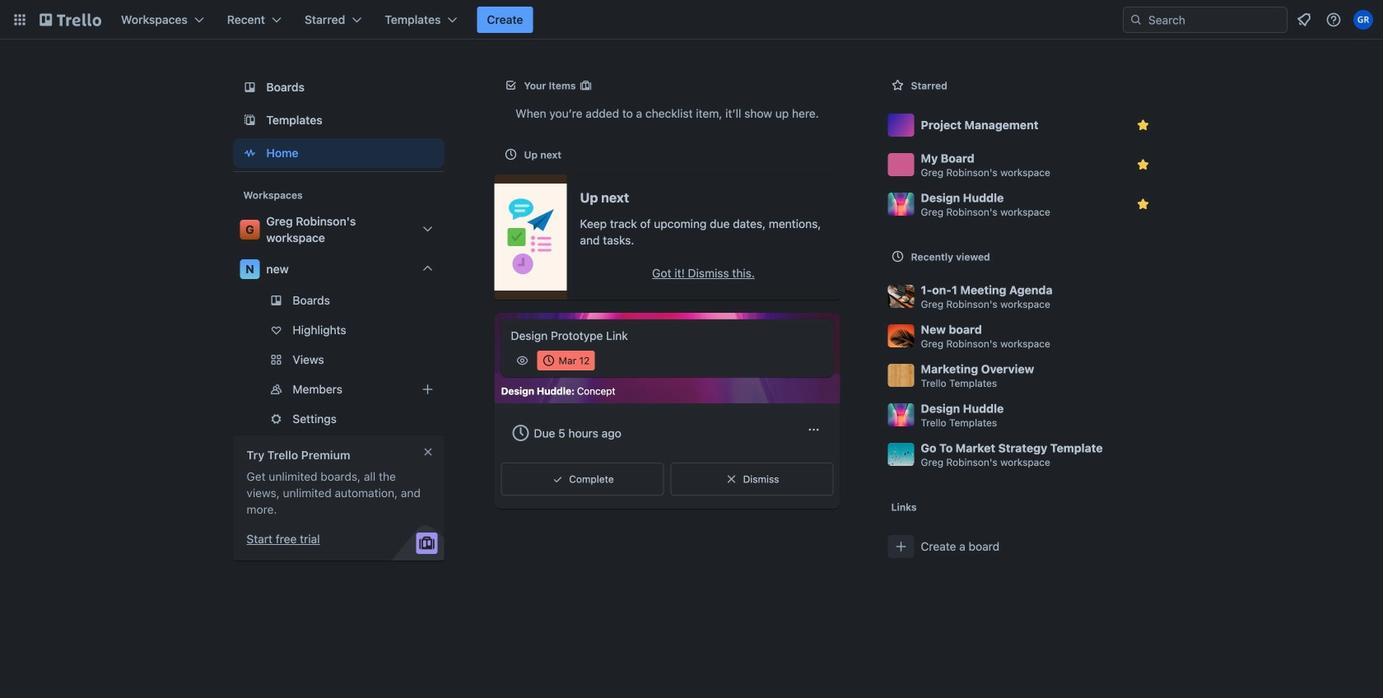 Task type: describe. For each thing, give the bounding box(es) containing it.
click to unstar my board. it will be removed from your starred list. image
[[1135, 156, 1152, 173]]

Search field
[[1143, 7, 1287, 32]]

0 notifications image
[[1295, 10, 1314, 30]]

greg robinson (gregrobinson96) image
[[1354, 10, 1374, 30]]

home image
[[240, 143, 260, 163]]

board image
[[240, 77, 260, 97]]

primary element
[[0, 0, 1384, 40]]

back to home image
[[40, 7, 101, 33]]

open information menu image
[[1326, 12, 1342, 28]]



Task type: locate. For each thing, give the bounding box(es) containing it.
search image
[[1130, 13, 1143, 26]]

click to unstar design huddle . it will be removed from your starred list. image
[[1135, 196, 1152, 212]]

click to unstar project management. it will be removed from your starred list. image
[[1135, 117, 1152, 133]]

template board image
[[240, 110, 260, 130]]

add image
[[418, 380, 438, 399]]



Task type: vqa. For each thing, say whether or not it's contained in the screenshot.
Click to unstar Project Management. It will be removed from your starred list. icon
yes



